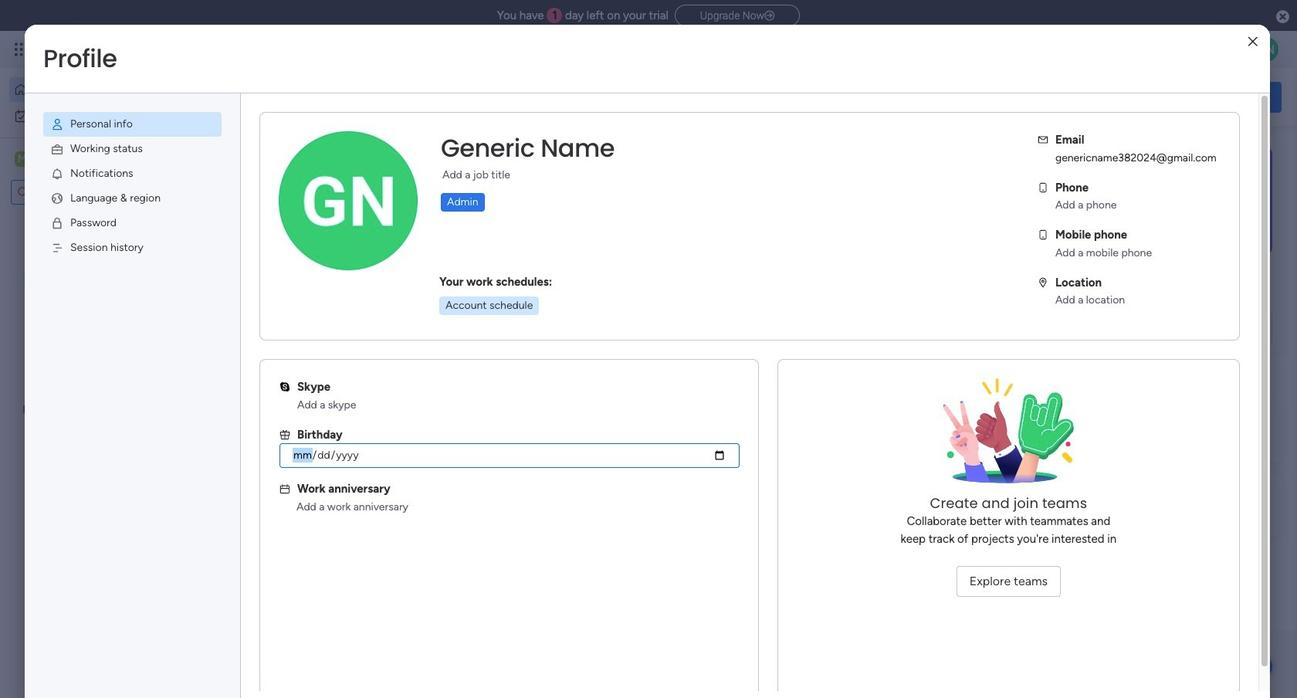 Task type: locate. For each thing, give the bounding box(es) containing it.
2 option from the top
[[9, 104, 188, 128]]

4 menu item from the top
[[43, 186, 222, 211]]

workspace image
[[15, 151, 30, 168]]

1 option from the top
[[9, 77, 188, 102]]

close my workspaces image
[[239, 451, 257, 470]]

add to favorites image
[[461, 313, 476, 329]]

v2 bolt switch image
[[1184, 88, 1193, 105]]

Add a birthday date field
[[280, 443, 740, 468]]

6 menu item from the top
[[43, 236, 222, 260]]

menu item
[[43, 112, 222, 137], [43, 137, 222, 161], [43, 161, 222, 186], [43, 186, 222, 211], [43, 211, 222, 236], [43, 236, 222, 260]]

option up 'workspace selection' element
[[9, 104, 188, 128]]

personal info image
[[50, 117, 64, 131]]

session history image
[[50, 241, 64, 255]]

option up personal info image
[[9, 77, 188, 102]]

workspace image
[[264, 497, 301, 534]]

component image
[[258, 337, 272, 351]]

public board image
[[513, 313, 530, 330]]

working status image
[[50, 142, 64, 156]]

language & region image
[[50, 192, 64, 206]]

option
[[9, 77, 188, 102], [9, 104, 188, 128]]

v2 user feedback image
[[1063, 88, 1075, 106]]

component image
[[513, 337, 527, 351]]

None field
[[437, 132, 619, 165]]

0 vertical spatial option
[[9, 77, 188, 102]]

select product image
[[14, 42, 29, 57]]

1 vertical spatial option
[[9, 104, 188, 128]]

templates image image
[[1065, 148, 1269, 254]]



Task type: describe. For each thing, give the bounding box(es) containing it.
3 menu item from the top
[[43, 161, 222, 186]]

password image
[[50, 216, 64, 230]]

no teams image
[[932, 379, 1087, 494]]

quick search results list box
[[239, 175, 1014, 380]]

open update feed (inbox) image
[[239, 399, 257, 417]]

clear search image
[[112, 185, 127, 200]]

1 menu item from the top
[[43, 112, 222, 137]]

5 menu item from the top
[[43, 211, 222, 236]]

workspace selection element
[[15, 150, 129, 170]]

close image
[[1249, 36, 1258, 48]]

Search in workspace field
[[32, 183, 110, 201]]

menu menu
[[25, 93, 240, 279]]

getting started element
[[1051, 400, 1282, 462]]

notifications image
[[50, 167, 64, 181]]

dapulse close image
[[1277, 9, 1290, 25]]

close recently visited image
[[239, 157, 257, 175]]

generic name image
[[1255, 37, 1279, 62]]

public board image
[[258, 313, 275, 330]]

dapulse rightstroke image
[[765, 10, 775, 22]]

2 menu item from the top
[[43, 137, 222, 161]]



